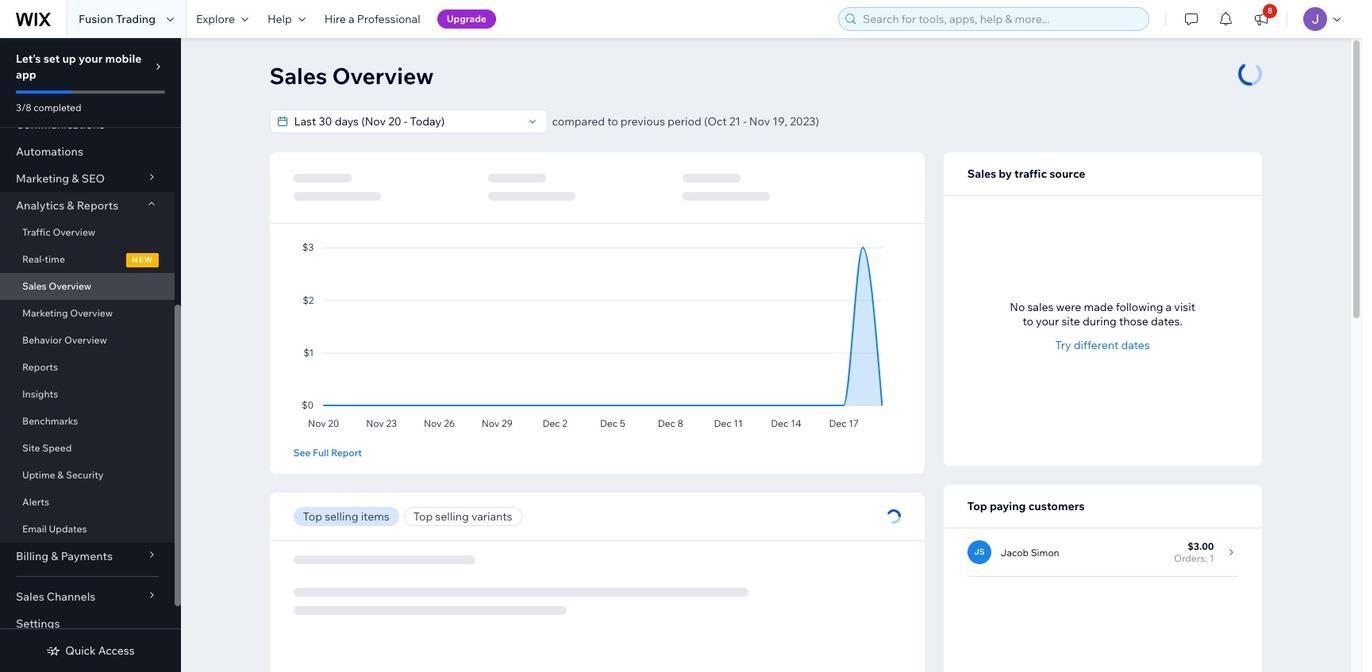 Task type: locate. For each thing, give the bounding box(es) containing it.
behavior overview link
[[0, 327, 175, 354]]

&
[[72, 172, 79, 186], [67, 199, 74, 213], [57, 469, 64, 481], [51, 550, 58, 564]]

variants
[[472, 510, 513, 524]]

& for analytics
[[67, 199, 74, 213]]

help button
[[258, 0, 315, 38]]

let's set up your mobile app
[[16, 52, 142, 82]]

marketing overview
[[22, 307, 113, 319]]

overview down sales overview link
[[70, 307, 113, 319]]

to
[[608, 114, 618, 129], [1023, 315, 1034, 329]]

1 horizontal spatial a
[[1166, 300, 1172, 315]]

0 vertical spatial marketing
[[16, 172, 69, 186]]

$3.00 orders: 1
[[1175, 541, 1215, 565]]

top left paying at the right bottom of page
[[968, 500, 988, 514]]

seo
[[82, 172, 105, 186]]

1 horizontal spatial top
[[414, 510, 433, 524]]

channels
[[47, 590, 96, 604]]

traffic overview
[[22, 226, 95, 238]]

jacob simon
[[1001, 547, 1060, 559]]

reports up insights
[[22, 361, 58, 373]]

items
[[361, 510, 390, 524]]

0 horizontal spatial top
[[303, 510, 322, 524]]

top selling variants
[[414, 510, 513, 524]]

2 horizontal spatial top
[[968, 500, 988, 514]]

settings
[[16, 617, 60, 631]]

0 vertical spatial sales overview
[[270, 62, 434, 90]]

marketing up the analytics
[[16, 172, 69, 186]]

new
[[132, 255, 153, 265]]

real-
[[22, 253, 45, 265]]

uptime & security
[[22, 469, 104, 481]]

1 horizontal spatial selling
[[436, 510, 469, 524]]

1 horizontal spatial reports
[[77, 199, 118, 213]]

2023)
[[790, 114, 820, 129]]

& for uptime
[[57, 469, 64, 481]]

& right billing
[[51, 550, 58, 564]]

different
[[1074, 338, 1119, 353]]

compared
[[552, 114, 605, 129]]

overview down analytics & reports
[[53, 226, 95, 238]]

3/8 completed
[[16, 102, 81, 114]]

1 horizontal spatial to
[[1023, 315, 1034, 329]]

overview
[[332, 62, 434, 90], [53, 226, 95, 238], [49, 280, 91, 292], [70, 307, 113, 319], [64, 334, 107, 346]]

sales left by
[[968, 167, 997, 181]]

2 selling from the left
[[436, 510, 469, 524]]

jacob
[[1001, 547, 1029, 559]]

alerts
[[22, 496, 49, 508]]

site
[[1062, 315, 1081, 329]]

overview inside "link"
[[70, 307, 113, 319]]

sales overview link
[[0, 273, 175, 300]]

sales overview down hire
[[270, 62, 434, 90]]

completed
[[34, 102, 81, 114]]

orders:
[[1175, 553, 1208, 565]]

a left visit
[[1166, 300, 1172, 315]]

0 horizontal spatial a
[[349, 12, 355, 26]]

1 vertical spatial your
[[1037, 315, 1060, 329]]

your left the site
[[1037, 315, 1060, 329]]

sales
[[270, 62, 327, 90], [968, 167, 997, 181], [22, 280, 47, 292], [16, 590, 44, 604]]

1 horizontal spatial your
[[1037, 315, 1060, 329]]

overview up marketing overview
[[49, 280, 91, 292]]

insights link
[[0, 381, 175, 408]]

0 horizontal spatial reports
[[22, 361, 58, 373]]

email updates link
[[0, 516, 175, 543]]

sales down real-
[[22, 280, 47, 292]]

sales overview inside sidebar element
[[22, 280, 91, 292]]

1 selling from the left
[[325, 510, 359, 524]]

real-time
[[22, 253, 65, 265]]

None field
[[289, 110, 523, 133]]

sales overview down time
[[22, 280, 91, 292]]

& for billing
[[51, 550, 58, 564]]

overview down marketing overview "link"
[[64, 334, 107, 346]]

top for top paying customers
[[968, 500, 988, 514]]

following
[[1117, 300, 1164, 315]]

a
[[349, 12, 355, 26], [1166, 300, 1172, 315]]

selling left items
[[325, 510, 359, 524]]

your right up
[[79, 52, 103, 66]]

selling left variants
[[436, 510, 469, 524]]

1 vertical spatial sales overview
[[22, 280, 91, 292]]

top for top selling variants
[[414, 510, 433, 524]]

& inside "dropdown button"
[[72, 172, 79, 186]]

& down marketing & seo
[[67, 199, 74, 213]]

0 horizontal spatial selling
[[325, 510, 359, 524]]

top left items
[[303, 510, 322, 524]]

reports down seo
[[77, 199, 118, 213]]

& inside dropdown button
[[67, 199, 74, 213]]

0 horizontal spatial to
[[608, 114, 618, 129]]

reports
[[77, 199, 118, 213], [22, 361, 58, 373]]

by
[[999, 167, 1013, 181]]

1 horizontal spatial sales overview
[[270, 62, 434, 90]]

professional
[[357, 12, 421, 26]]

marketing inside "dropdown button"
[[16, 172, 69, 186]]

marketing up behavior
[[22, 307, 68, 319]]

sales up settings
[[16, 590, 44, 604]]

up
[[62, 52, 76, 66]]

sales down help button on the top of page
[[270, 62, 327, 90]]

during
[[1083, 315, 1117, 329]]

& right the "uptime"
[[57, 469, 64, 481]]

speed
[[42, 442, 72, 454]]

0 vertical spatial your
[[79, 52, 103, 66]]

0 horizontal spatial sales overview
[[22, 280, 91, 292]]

no sales were made following a visit to your site during those dates.
[[1010, 300, 1196, 329]]

1 vertical spatial to
[[1023, 315, 1034, 329]]

top right items
[[414, 510, 433, 524]]

billing & payments
[[16, 550, 113, 564]]

traffic
[[1015, 167, 1048, 181]]

benchmarks link
[[0, 408, 175, 435]]

& inside popup button
[[51, 550, 58, 564]]

overview for 'behavior overview' link
[[64, 334, 107, 346]]

0 horizontal spatial your
[[79, 52, 103, 66]]

automations
[[16, 145, 83, 159]]

billing
[[16, 550, 49, 564]]

to left previous
[[608, 114, 618, 129]]

1 vertical spatial reports
[[22, 361, 58, 373]]

see full report button
[[293, 446, 362, 460]]

a right hire
[[349, 12, 355, 26]]

alerts link
[[0, 489, 175, 516]]

marketing inside "link"
[[22, 307, 68, 319]]

try
[[1056, 338, 1072, 353]]

& for marketing
[[72, 172, 79, 186]]

security
[[66, 469, 104, 481]]

marketing
[[16, 172, 69, 186], [22, 307, 68, 319]]

paying
[[990, 500, 1027, 514]]

0 vertical spatial a
[[349, 12, 355, 26]]

to left the site
[[1023, 315, 1034, 329]]

& left seo
[[72, 172, 79, 186]]

selling
[[325, 510, 359, 524], [436, 510, 469, 524]]

hire a professional
[[325, 12, 421, 26]]

period
[[668, 114, 702, 129]]

report
[[331, 447, 362, 459]]

sidebar element
[[0, 0, 181, 673]]

those
[[1120, 315, 1149, 329]]

0 vertical spatial reports
[[77, 199, 118, 213]]

21
[[730, 114, 741, 129]]

1 vertical spatial marketing
[[22, 307, 68, 319]]

1 vertical spatial a
[[1166, 300, 1172, 315]]

sales
[[1028, 300, 1054, 315]]

19,
[[773, 114, 788, 129]]

marketing for marketing & seo
[[16, 172, 69, 186]]

source
[[1050, 167, 1086, 181]]



Task type: describe. For each thing, give the bounding box(es) containing it.
upgrade
[[447, 13, 487, 25]]

payments
[[61, 550, 113, 564]]

marketing & seo
[[16, 172, 105, 186]]

1
[[1210, 553, 1215, 565]]

mobile
[[105, 52, 142, 66]]

quick access button
[[46, 644, 135, 658]]

customers
[[1029, 500, 1085, 514]]

fusion
[[79, 12, 113, 26]]

automations link
[[0, 138, 175, 165]]

behavior
[[22, 334, 62, 346]]

marketing overview link
[[0, 300, 175, 327]]

updates
[[49, 523, 87, 535]]

top for top selling items
[[303, 510, 322, 524]]

site
[[22, 442, 40, 454]]

app
[[16, 68, 36, 82]]

traffic overview link
[[0, 219, 175, 246]]

billing & payments button
[[0, 543, 175, 570]]

reports inside reports link
[[22, 361, 58, 373]]

help
[[268, 12, 292, 26]]

traffic
[[22, 226, 51, 238]]

behavior overview
[[22, 334, 107, 346]]

no
[[1010, 300, 1026, 315]]

email updates
[[22, 523, 87, 535]]

analytics & reports button
[[0, 192, 175, 219]]

dates.
[[1152, 315, 1183, 329]]

reports link
[[0, 354, 175, 381]]

your inside let's set up your mobile app
[[79, 52, 103, 66]]

overview for sales overview link
[[49, 280, 91, 292]]

a inside hire a professional link
[[349, 12, 355, 26]]

communications button
[[0, 111, 175, 138]]

a inside no sales were made following a visit to your site during those dates.
[[1166, 300, 1172, 315]]

to inside no sales were made following a visit to your site during those dates.
[[1023, 315, 1034, 329]]

benchmarks
[[22, 415, 78, 427]]

top selling items
[[303, 510, 390, 524]]

made
[[1085, 300, 1114, 315]]

marketing & seo button
[[0, 165, 175, 192]]

(oct
[[704, 114, 727, 129]]

nov
[[750, 114, 771, 129]]

$3.00
[[1188, 541, 1215, 553]]

visit
[[1175, 300, 1196, 315]]

dates
[[1122, 338, 1151, 353]]

analytics & reports
[[16, 199, 118, 213]]

js
[[975, 547, 985, 558]]

sales inside dropdown button
[[16, 590, 44, 604]]

uptime & security link
[[0, 462, 175, 489]]

site speed link
[[0, 435, 175, 462]]

hire a professional link
[[315, 0, 430, 38]]

selling for variants
[[436, 510, 469, 524]]

access
[[98, 644, 135, 658]]

email
[[22, 523, 47, 535]]

compared to previous period (oct 21 - nov 19, 2023)
[[552, 114, 820, 129]]

fusion trading
[[79, 12, 156, 26]]

hire
[[325, 12, 346, 26]]

quick
[[65, 644, 96, 658]]

8 button
[[1245, 0, 1279, 38]]

insights
[[22, 388, 58, 400]]

overview for traffic overview link at the left top of the page
[[53, 226, 95, 238]]

see
[[293, 447, 311, 459]]

explore
[[196, 12, 235, 26]]

overview down professional
[[332, 62, 434, 90]]

3/8
[[16, 102, 31, 114]]

0 vertical spatial to
[[608, 114, 618, 129]]

try different dates button
[[1056, 338, 1151, 353]]

quick access
[[65, 644, 135, 658]]

analytics
[[16, 199, 64, 213]]

Search for tools, apps, help & more... field
[[859, 8, 1144, 30]]

uptime
[[22, 469, 55, 481]]

trading
[[116, 12, 156, 26]]

overview for marketing overview "link"
[[70, 307, 113, 319]]

-
[[744, 114, 747, 129]]

settings link
[[0, 611, 175, 638]]

sales channels
[[16, 590, 96, 604]]

upgrade button
[[437, 10, 496, 29]]

sales channels button
[[0, 584, 175, 611]]

time
[[45, 253, 65, 265]]

site speed
[[22, 442, 72, 454]]

simon
[[1031, 547, 1060, 559]]

try different dates
[[1056, 338, 1151, 353]]

reports inside analytics & reports dropdown button
[[77, 199, 118, 213]]

marketing for marketing overview
[[22, 307, 68, 319]]

selling for items
[[325, 510, 359, 524]]

see full report
[[293, 447, 362, 459]]

your inside no sales were made following a visit to your site during those dates.
[[1037, 315, 1060, 329]]

sales by traffic source
[[968, 167, 1086, 181]]

were
[[1057, 300, 1082, 315]]



Task type: vqa. For each thing, say whether or not it's contained in the screenshot.
'Setup' link
no



